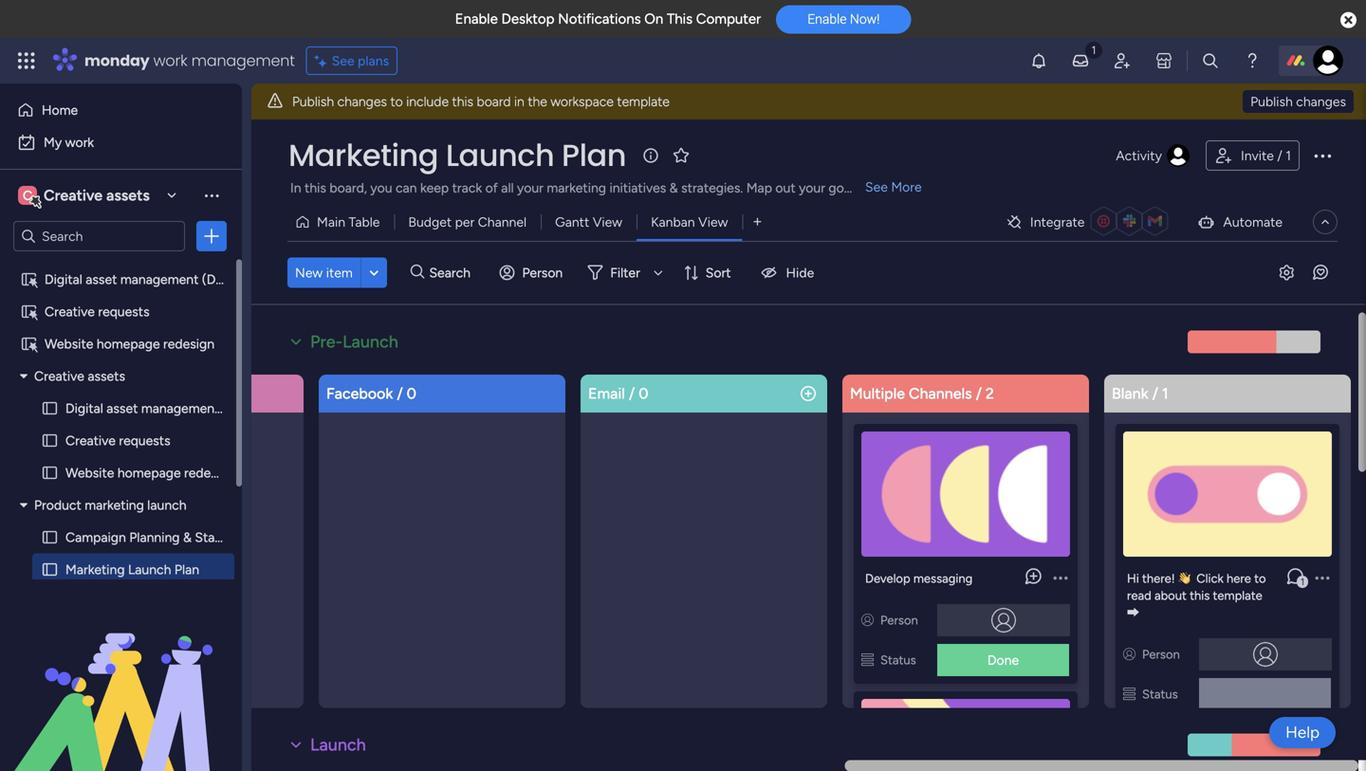 Task type: describe. For each thing, give the bounding box(es) containing it.
work for my
[[65, 134, 94, 150]]

caret down image
[[20, 499, 28, 512]]

arrow down image
[[647, 261, 670, 284]]

develop messaging
[[865, 571, 973, 586]]

0 vertical spatial website homepage redesign
[[45, 336, 214, 352]]

public board under template workspace image for website homepage redesign
[[20, 335, 38, 353]]

c
[[23, 187, 32, 203]]

see plans button
[[306, 46, 398, 75]]

requests for public board under template workspace image corresponding to creative requests
[[98, 304, 150, 320]]

new item image
[[799, 384, 818, 403]]

👋
[[1178, 571, 1190, 586]]

angle down image
[[369, 265, 379, 280]]

automate
[[1223, 214, 1283, 230]]

click
[[1196, 571, 1224, 586]]

notifications
[[558, 10, 641, 28]]

changes for publish changes to include this board in the workspace template
[[337, 93, 387, 110]]

digital for public board under template workspace image for digital asset management (dam)
[[45, 271, 82, 287]]

dapulse person column image
[[1123, 647, 1136, 662]]

assets inside list box
[[88, 368, 125, 384]]

my work link
[[11, 127, 231, 157]]

see plans
[[332, 53, 389, 69]]

0 for email / 0
[[639, 385, 648, 403]]

email / 0
[[588, 385, 648, 403]]

item
[[326, 264, 353, 281]]

search everything image
[[1201, 51, 1220, 70]]

new
[[295, 264, 323, 281]]

asset for public board under template workspace image for digital asset management (dam)
[[86, 271, 117, 287]]

caret down image
[[20, 369, 28, 383]]

table
[[349, 214, 380, 230]]

marketing
[[85, 497, 144, 513]]

budget per channel
[[408, 214, 527, 230]]

home option
[[11, 95, 231, 125]]

person for develop messaging
[[880, 613, 918, 628]]

person for hi there! 👋  click here to read about this template ➡️
[[1142, 647, 1180, 662]]

digital asset management (dam) for digital asset management (dam) public board icon
[[65, 400, 261, 416]]

see more button
[[287, 176, 925, 199]]

this inside hi there! 👋  click here to read about this template ➡️
[[1190, 588, 1210, 603]]

0 for facebook / 0
[[407, 385, 416, 403]]

help button
[[1269, 717, 1336, 748]]

options image
[[1053, 560, 1068, 595]]

my
[[44, 134, 62, 150]]

hi
[[1127, 571, 1139, 586]]

0 horizontal spatial marketing
[[65, 562, 125, 578]]

main
[[317, 214, 345, 230]]

/ left 2
[[976, 385, 982, 403]]

public board image for website homepage redesign
[[41, 464, 59, 482]]

v2 status outline image
[[861, 653, 874, 668]]

management for public board under template workspace image for digital asset management (dam)
[[120, 271, 199, 287]]

0 vertical spatial (dam)
[[202, 271, 241, 287]]

assets inside the "workspace selection" element
[[106, 186, 150, 204]]

help image
[[1243, 51, 1262, 70]]

collapse board header image
[[1318, 214, 1333, 230]]

here
[[1227, 571, 1251, 586]]

main table
[[317, 214, 380, 230]]

the
[[528, 93, 547, 110]]

publish for publish changes to include this board in the workspace template
[[292, 93, 334, 110]]

budget per channel button
[[394, 207, 541, 237]]

computer
[[696, 10, 761, 28]]

new item button
[[287, 257, 360, 288]]

facebook / 0
[[326, 385, 416, 403]]

website for website homepage redesign's public board icon
[[65, 465, 114, 481]]

see more
[[865, 179, 922, 195]]

see for see more
[[865, 179, 888, 195]]

person button
[[492, 257, 574, 288]]

homepage for public board under template workspace image corresponding to website homepage redesign
[[97, 336, 160, 352]]

sort button
[[675, 257, 742, 288]]

row group containing facebook
[[0, 375, 1362, 771]]

new item
[[295, 264, 353, 281]]

update feed image
[[1071, 51, 1090, 70]]

view for kanban view
[[698, 214, 728, 230]]

enable for enable desktop notifications on this computer
[[455, 10, 498, 28]]

/ for blank
[[1152, 385, 1158, 403]]

about
[[1154, 588, 1187, 603]]

home link
[[11, 95, 231, 125]]

plans
[[358, 53, 389, 69]]

website for public board under template workspace image corresponding to website homepage redesign
[[45, 336, 93, 352]]

invite members image
[[1113, 51, 1132, 70]]

planning
[[129, 529, 180, 545]]

enable now!
[[807, 11, 880, 27]]

activity
[[1116, 148, 1162, 164]]

homepage for website homepage redesign's public board icon
[[117, 465, 181, 481]]

help
[[1286, 723, 1320, 742]]

hide button
[[748, 257, 826, 288]]

invite
[[1241, 148, 1274, 164]]

Search field
[[424, 259, 481, 286]]

0 horizontal spatial to
[[390, 93, 403, 110]]

publish changes button
[[1243, 90, 1354, 113]]

1 vertical spatial (dam)
[[223, 400, 261, 416]]

my work
[[44, 134, 94, 150]]

develop
[[865, 571, 910, 586]]

gantt
[[555, 214, 589, 230]]

view for gantt view
[[593, 214, 622, 230]]

pre-launch
[[310, 331, 398, 352]]

requests for public board icon for creative requests
[[119, 433, 170, 449]]

integrate
[[1030, 214, 1085, 230]]

sort
[[706, 264, 731, 281]]

done
[[987, 652, 1019, 668]]

status for develop messaging
[[880, 653, 916, 668]]

0 horizontal spatial this
[[452, 93, 473, 110]]

1 horizontal spatial marketing
[[288, 134, 438, 176]]

blank
[[1112, 385, 1148, 403]]

there!
[[1142, 571, 1175, 586]]

2
[[986, 385, 994, 403]]

public board under template workspace image for digital asset management (dam)
[[20, 270, 38, 288]]

home
[[42, 102, 78, 118]]

publish for publish changes
[[1250, 93, 1293, 110]]

1 vertical spatial website homepage redesign
[[65, 465, 235, 481]]

redesign for website homepage redesign's public board icon
[[184, 465, 235, 481]]

hi there! 👋  click here to read about this template ➡️
[[1127, 571, 1269, 620]]

v2 search image
[[411, 262, 424, 283]]

Search in workspace field
[[40, 225, 158, 247]]

status for hi there! 👋  click here to read about this template ➡️
[[1142, 687, 1178, 702]]

invite / 1 button
[[1206, 140, 1300, 171]]

work for monday
[[153, 50, 187, 71]]

lottie animation image
[[0, 580, 242, 771]]

gantt view
[[555, 214, 622, 230]]

redesign for public board under template workspace image corresponding to website homepage redesign
[[163, 336, 214, 352]]

&
[[183, 529, 192, 545]]

publish changes
[[1250, 93, 1346, 110]]

channels
[[909, 385, 972, 403]]

read
[[1127, 588, 1151, 603]]

per
[[455, 214, 475, 230]]



Task type: locate. For each thing, give the bounding box(es) containing it.
asset for digital asset management (dam) public board icon
[[106, 400, 138, 416]]

in
[[514, 93, 524, 110]]

status inside 'done' list box
[[880, 653, 916, 668]]

select product image
[[17, 51, 36, 70]]

automate button
[[1189, 207, 1290, 237]]

pre-
[[310, 331, 343, 352]]

my work option
[[11, 127, 231, 157]]

kanban view
[[651, 214, 728, 230]]

this
[[667, 10, 693, 28]]

creative for public board icon for creative requests
[[65, 433, 116, 449]]

facebook
[[326, 385, 393, 403]]

1 vertical spatial digital
[[65, 400, 103, 416]]

1 vertical spatial management
[[120, 271, 199, 287]]

workspace selection element
[[18, 184, 153, 209]]

status right v2 status outline icon
[[1142, 687, 1178, 702]]

enable inside button
[[807, 11, 847, 27]]

row group
[[0, 375, 1362, 771]]

0 vertical spatial public board under template workspace image
[[20, 270, 38, 288]]

1 view from the left
[[593, 214, 622, 230]]

changes down see plans
[[337, 93, 387, 110]]

marketing down campaign
[[65, 562, 125, 578]]

1 horizontal spatial person
[[880, 613, 918, 628]]

view inside button
[[593, 214, 622, 230]]

2 view from the left
[[698, 214, 728, 230]]

1 vertical spatial work
[[65, 134, 94, 150]]

redesign
[[163, 336, 214, 352], [184, 465, 235, 481]]

dapulse person column image
[[861, 613, 874, 628]]

creative requests down search in workspace field
[[45, 304, 150, 320]]

status right v2 status outline image
[[880, 653, 916, 668]]

0 horizontal spatial status
[[195, 529, 233, 545]]

creative right c
[[44, 186, 103, 204]]

2 horizontal spatial 1
[[1301, 576, 1305, 588]]

requests down search in workspace field
[[98, 304, 150, 320]]

filter button
[[580, 257, 670, 288]]

work right my
[[65, 134, 94, 150]]

1 horizontal spatial to
[[1254, 571, 1266, 586]]

➡️
[[1127, 605, 1139, 620]]

0 horizontal spatial 1
[[1162, 385, 1168, 403]]

1 right here
[[1301, 576, 1305, 588]]

template
[[617, 93, 670, 110], [1213, 588, 1262, 603]]

1 vertical spatial status
[[880, 653, 916, 668]]

multiple channels / 2
[[850, 385, 994, 403]]

0 horizontal spatial marketing launch plan
[[65, 562, 199, 578]]

2 horizontal spatial status
[[1142, 687, 1178, 702]]

2 vertical spatial status
[[1142, 687, 1178, 702]]

work right the "monday"
[[153, 50, 187, 71]]

1 vertical spatial digital asset management (dam)
[[65, 400, 261, 416]]

1 horizontal spatial 1
[[1286, 148, 1291, 164]]

hide
[[786, 264, 814, 281]]

/ right email
[[629, 385, 635, 403]]

to left include
[[390, 93, 403, 110]]

changes down john smith image
[[1296, 93, 1346, 110]]

monday work management
[[84, 50, 295, 71]]

enable
[[455, 10, 498, 28], [807, 11, 847, 27]]

work inside my work option
[[65, 134, 94, 150]]

1 vertical spatial creative requests
[[65, 433, 170, 449]]

3 public board image from the top
[[41, 464, 59, 482]]

public board image for digital asset management (dam)
[[41, 399, 59, 417]]

enable left desktop
[[455, 10, 498, 28]]

filter
[[610, 264, 640, 281]]

1 changes from the left
[[337, 93, 387, 110]]

assets right caret down icon
[[88, 368, 125, 384]]

changes
[[337, 93, 387, 110], [1296, 93, 1346, 110]]

see inside button
[[332, 53, 354, 69]]

digital for digital asset management (dam) public board icon
[[65, 400, 103, 416]]

0 vertical spatial redesign
[[163, 336, 214, 352]]

0 vertical spatial this
[[452, 93, 473, 110]]

1 public board under template workspace image from the top
[[20, 270, 38, 288]]

1 vertical spatial homepage
[[117, 465, 181, 481]]

0 horizontal spatial person
[[522, 264, 563, 281]]

website homepage redesign
[[45, 336, 214, 352], [65, 465, 235, 481]]

1 for invite / 1
[[1286, 148, 1291, 164]]

enable for enable now!
[[807, 11, 847, 27]]

product marketing launch
[[34, 497, 186, 513]]

1 vertical spatial assets
[[88, 368, 125, 384]]

creative up 'product marketing launch'
[[65, 433, 116, 449]]

0 horizontal spatial see
[[332, 53, 354, 69]]

publish
[[292, 93, 334, 110], [1250, 93, 1293, 110]]

public board under template workspace image
[[20, 270, 38, 288], [20, 303, 38, 321], [20, 335, 38, 353]]

creative right caret down icon
[[34, 368, 84, 384]]

1 vertical spatial plan
[[174, 562, 199, 578]]

gantt view button
[[541, 207, 637, 237]]

/ for facebook
[[397, 385, 403, 403]]

1 publish from the left
[[292, 93, 334, 110]]

creative assets
[[44, 186, 150, 204], [34, 368, 125, 384]]

option
[[0, 262, 242, 266]]

0 vertical spatial creative assets
[[44, 186, 150, 204]]

see left plans
[[332, 53, 354, 69]]

publish inside button
[[1250, 93, 1293, 110]]

more
[[891, 179, 922, 195]]

1 vertical spatial this
[[1190, 588, 1210, 603]]

0 vertical spatial person
[[522, 264, 563, 281]]

list box
[[0, 259, 261, 710]]

Marketing Launch Plan field
[[284, 134, 631, 176]]

2 horizontal spatial person
[[1142, 647, 1180, 662]]

1 horizontal spatial status
[[880, 653, 916, 668]]

1 vertical spatial to
[[1254, 571, 1266, 586]]

0 vertical spatial website
[[45, 336, 93, 352]]

1 vertical spatial redesign
[[184, 465, 235, 481]]

now!
[[850, 11, 880, 27]]

person inside person popup button
[[522, 264, 563, 281]]

publish changes to include this board in the workspace template
[[292, 93, 670, 110]]

1 horizontal spatial enable
[[807, 11, 847, 27]]

2 changes from the left
[[1296, 93, 1346, 110]]

2 public board image from the top
[[41, 432, 59, 450]]

person right dapulse person column icon
[[1142, 647, 1180, 662]]

creative assets up search in workspace field
[[44, 186, 150, 204]]

view down see more 'button'
[[593, 214, 622, 230]]

main table button
[[287, 207, 394, 237]]

0 vertical spatial status
[[195, 529, 233, 545]]

1 for blank / 1
[[1162, 385, 1168, 403]]

view right kanban
[[698, 214, 728, 230]]

john smith image
[[1313, 46, 1343, 76]]

options image right here
[[1315, 560, 1330, 595]]

1 horizontal spatial plan
[[562, 134, 626, 176]]

1 inside "button"
[[1286, 148, 1291, 164]]

0 horizontal spatial enable
[[455, 10, 498, 28]]

desktop
[[501, 10, 554, 28]]

/ right "invite"
[[1277, 148, 1282, 164]]

0 vertical spatial template
[[617, 93, 670, 110]]

to
[[390, 93, 403, 110], [1254, 571, 1266, 586]]

public board image for marketing launch plan
[[41, 561, 59, 579]]

1 vertical spatial person
[[880, 613, 918, 628]]

0 right facebook
[[407, 385, 416, 403]]

0 vertical spatial digital asset management (dam)
[[45, 271, 241, 287]]

to right here
[[1254, 571, 1266, 586]]

this
[[452, 93, 473, 110], [1190, 588, 1210, 603]]

1 horizontal spatial marketing launch plan
[[288, 134, 626, 176]]

see left more
[[865, 179, 888, 195]]

enable desktop notifications on this computer
[[455, 10, 761, 28]]

integrate button
[[998, 202, 1181, 242]]

blank / 1
[[1112, 385, 1168, 403]]

multiple
[[850, 385, 905, 403]]

lottie animation element
[[0, 580, 242, 771]]

0 horizontal spatial plan
[[174, 562, 199, 578]]

0 vertical spatial management
[[191, 50, 295, 71]]

/ inside "button"
[[1277, 148, 1282, 164]]

1 vertical spatial requests
[[119, 433, 170, 449]]

add view image
[[754, 215, 761, 229]]

1 horizontal spatial work
[[153, 50, 187, 71]]

person
[[522, 264, 563, 281], [880, 613, 918, 628], [1142, 647, 1180, 662]]

view inside button
[[698, 214, 728, 230]]

plan down workspace
[[562, 134, 626, 176]]

2 public board under template workspace image from the top
[[20, 303, 38, 321]]

digital asset management (dam)
[[45, 271, 241, 287], [65, 400, 261, 416]]

channel
[[478, 214, 527, 230]]

public board image
[[41, 528, 59, 546]]

list box containing digital asset management (dam)
[[0, 259, 261, 710]]

0 vertical spatial assets
[[106, 186, 150, 204]]

template for workspace
[[617, 93, 670, 110]]

2 vertical spatial options image
[[1315, 560, 1330, 595]]

creative down search in workspace field
[[45, 304, 95, 320]]

0 vertical spatial creative requests
[[45, 304, 150, 320]]

this down "click"
[[1190, 588, 1210, 603]]

v2 status outline image
[[1123, 687, 1136, 702]]

1 image
[[1085, 39, 1102, 60]]

see
[[332, 53, 354, 69], [865, 179, 888, 195]]

1 vertical spatial template
[[1213, 588, 1262, 603]]

marketing launch plan down publish changes to include this board in the workspace template at the left top of page
[[288, 134, 626, 176]]

creative requests
[[45, 304, 150, 320], [65, 433, 170, 449]]

board
[[477, 93, 511, 110]]

show board description image
[[639, 146, 662, 165]]

creative assets inside the "workspace selection" element
[[44, 186, 150, 204]]

0 horizontal spatial 0
[[407, 385, 416, 403]]

plan
[[562, 134, 626, 176], [174, 562, 199, 578]]

1 vertical spatial marketing launch plan
[[65, 562, 199, 578]]

0 horizontal spatial publish
[[292, 93, 334, 110]]

1 horizontal spatial publish
[[1250, 93, 1293, 110]]

enable left 'now!'
[[807, 11, 847, 27]]

1 vertical spatial see
[[865, 179, 888, 195]]

see for see plans
[[332, 53, 354, 69]]

publish down see plans button
[[292, 93, 334, 110]]

creative requests up marketing
[[65, 433, 170, 449]]

person down gantt
[[522, 264, 563, 281]]

1 public board image from the top
[[41, 399, 59, 417]]

1 right "invite"
[[1286, 148, 1291, 164]]

kanban
[[651, 214, 695, 230]]

(dam)
[[202, 271, 241, 287], [223, 400, 261, 416]]

options image
[[1311, 144, 1334, 167], [202, 227, 221, 246], [1315, 560, 1330, 595]]

creative assets right caret down icon
[[34, 368, 125, 384]]

this left the board in the left of the page
[[452, 93, 473, 110]]

0 vertical spatial options image
[[1311, 144, 1334, 167]]

creative for workspace icon at the left top
[[44, 186, 103, 204]]

plan down &
[[174, 562, 199, 578]]

0
[[407, 385, 416, 403], [639, 385, 648, 403]]

1 horizontal spatial template
[[1213, 588, 1262, 603]]

4 public board image from the top
[[41, 561, 59, 579]]

1 vertical spatial marketing
[[65, 562, 125, 578]]

2 vertical spatial person
[[1142, 647, 1180, 662]]

see inside 'button'
[[865, 179, 888, 195]]

template inside hi there! 👋  click here to read about this template ➡️
[[1213, 588, 1262, 603]]

0 horizontal spatial template
[[617, 93, 670, 110]]

marketing up table
[[288, 134, 438, 176]]

1 horizontal spatial this
[[1190, 588, 1210, 603]]

3 public board under template workspace image from the top
[[20, 335, 38, 353]]

messaging
[[913, 571, 973, 586]]

2 vertical spatial 1
[[1301, 576, 1305, 588]]

1 0 from the left
[[407, 385, 416, 403]]

2 publish from the left
[[1250, 93, 1293, 110]]

template up show board description image
[[617, 93, 670, 110]]

2 vertical spatial management
[[141, 400, 219, 416]]

kanban view button
[[637, 207, 742, 237]]

email
[[588, 385, 625, 403]]

workspace
[[551, 93, 614, 110]]

campaign
[[65, 529, 126, 545]]

1 vertical spatial website
[[65, 465, 114, 481]]

/
[[1277, 148, 1282, 164], [397, 385, 403, 403], [629, 385, 635, 403], [976, 385, 982, 403], [1152, 385, 1158, 403]]

0 vertical spatial asset
[[86, 271, 117, 287]]

2 0 from the left
[[639, 385, 648, 403]]

enable now! button
[[776, 5, 911, 33]]

launch
[[446, 134, 554, 176], [343, 331, 398, 352], [128, 562, 171, 578], [310, 734, 366, 755]]

0 vertical spatial 1
[[1286, 148, 1291, 164]]

1 right the blank
[[1162, 385, 1168, 403]]

budget
[[408, 214, 452, 230]]

product
[[34, 497, 81, 513]]

creative for public board under template workspace image corresponding to creative requests
[[45, 304, 95, 320]]

1 vertical spatial options image
[[202, 227, 221, 246]]

see more link
[[863, 177, 924, 196]]

0 vertical spatial work
[[153, 50, 187, 71]]

0 vertical spatial see
[[332, 53, 354, 69]]

workspace options image
[[202, 186, 221, 205]]

launch
[[147, 497, 186, 513]]

include
[[406, 93, 449, 110]]

1 vertical spatial public board under template workspace image
[[20, 303, 38, 321]]

2 vertical spatial public board under template workspace image
[[20, 335, 38, 353]]

creative inside the "workspace selection" element
[[44, 186, 103, 204]]

2 enable from the left
[[807, 11, 847, 27]]

0 vertical spatial to
[[390, 93, 403, 110]]

notifications image
[[1029, 51, 1048, 70]]

on
[[644, 10, 663, 28]]

0 right email
[[639, 385, 648, 403]]

1
[[1286, 148, 1291, 164], [1162, 385, 1168, 403], [1301, 576, 1305, 588]]

publish down the help "image"
[[1250, 93, 1293, 110]]

creative
[[44, 186, 103, 204], [45, 304, 95, 320], [34, 368, 84, 384], [65, 433, 116, 449]]

0 horizontal spatial changes
[[337, 93, 387, 110]]

0 vertical spatial marketing launch plan
[[288, 134, 626, 176]]

template down here
[[1213, 588, 1262, 603]]

1 vertical spatial creative assets
[[34, 368, 125, 384]]

to inside hi there! 👋  click here to read about this template ➡️
[[1254, 571, 1266, 586]]

/ for email
[[629, 385, 635, 403]]

person right dapulse person column image
[[880, 613, 918, 628]]

0 vertical spatial requests
[[98, 304, 150, 320]]

requests
[[98, 304, 150, 320], [119, 433, 170, 449]]

monday marketplace image
[[1154, 51, 1173, 70]]

assets up search in workspace field
[[106, 186, 150, 204]]

/ right the blank
[[1152, 385, 1158, 403]]

/ for invite
[[1277, 148, 1282, 164]]

/ right facebook
[[397, 385, 403, 403]]

dapulse close image
[[1340, 11, 1357, 30]]

invite / 1
[[1241, 148, 1291, 164]]

options image down workspace options image
[[202, 227, 221, 246]]

status right &
[[195, 529, 233, 545]]

template for this
[[1213, 588, 1262, 603]]

activity button
[[1108, 140, 1198, 171]]

status
[[195, 529, 233, 545], [880, 653, 916, 668], [1142, 687, 1178, 702]]

changes for publish changes
[[1296, 93, 1346, 110]]

0 vertical spatial marketing
[[288, 134, 438, 176]]

1 horizontal spatial see
[[865, 179, 888, 195]]

management for digital asset management (dam) public board icon
[[141, 400, 219, 416]]

public board image for creative requests
[[41, 432, 59, 450]]

1 horizontal spatial view
[[698, 214, 728, 230]]

public board under template workspace image for creative requests
[[20, 303, 38, 321]]

0 horizontal spatial view
[[593, 214, 622, 230]]

1 vertical spatial asset
[[106, 400, 138, 416]]

marketing launch plan down campaign planning & status
[[65, 562, 199, 578]]

monday
[[84, 50, 149, 71]]

1 vertical spatial 1
[[1162, 385, 1168, 403]]

1 horizontal spatial 0
[[639, 385, 648, 403]]

work
[[153, 50, 187, 71], [65, 134, 94, 150]]

digital asset management (dam) for public board under template workspace image for digital asset management (dam)
[[45, 271, 241, 287]]

1 enable from the left
[[455, 10, 498, 28]]

changes inside button
[[1296, 93, 1346, 110]]

0 vertical spatial plan
[[562, 134, 626, 176]]

1 horizontal spatial changes
[[1296, 93, 1346, 110]]

homepage
[[97, 336, 160, 352], [117, 465, 181, 481]]

0 vertical spatial digital
[[45, 271, 82, 287]]

workspace image
[[18, 185, 37, 206]]

options image right the invite / 1
[[1311, 144, 1334, 167]]

requests up launch
[[119, 433, 170, 449]]

public board image
[[41, 399, 59, 417], [41, 432, 59, 450], [41, 464, 59, 482], [41, 561, 59, 579]]

campaign planning & status
[[65, 529, 233, 545]]

done list box
[[854, 416, 1078, 771]]

add to favorites image
[[672, 146, 691, 165]]

0 vertical spatial homepage
[[97, 336, 160, 352]]

0 horizontal spatial work
[[65, 134, 94, 150]]

person inside 'done' list box
[[880, 613, 918, 628]]



Task type: vqa. For each thing, say whether or not it's contained in the screenshot.
Show Board Description image
yes



